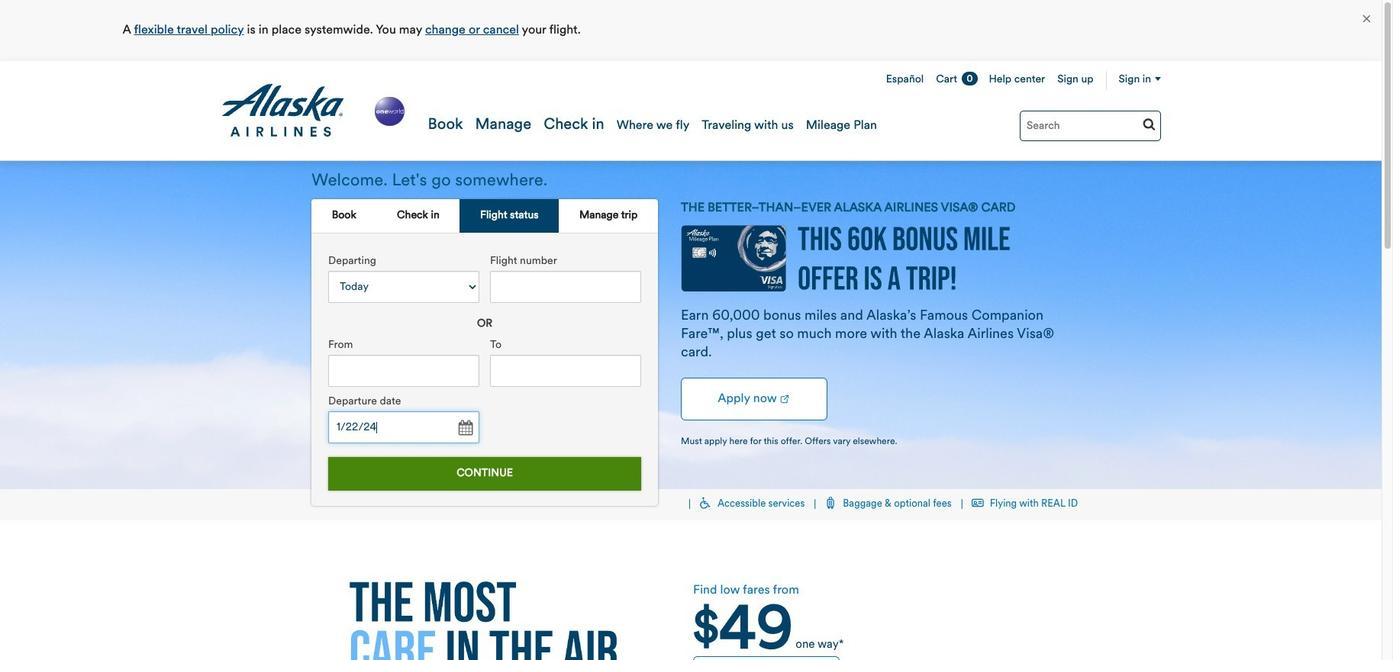 Task type: locate. For each thing, give the bounding box(es) containing it.
tab list
[[312, 199, 658, 234]]

the most care in the air starts here. element
[[312, 582, 655, 661]]

open datepicker image
[[454, 418, 476, 439]]

form
[[323, 253, 647, 497]]

alaska airlines credit card. image
[[681, 225, 787, 300]]

None submit
[[328, 458, 642, 491]]

None text field
[[490, 271, 642, 303], [328, 355, 480, 387], [328, 412, 480, 444], [490, 271, 642, 303], [328, 355, 480, 387], [328, 412, 480, 444]]

None text field
[[490, 355, 642, 387]]

search button image
[[1143, 118, 1156, 131]]



Task type: vqa. For each thing, say whether or not it's contained in the screenshot.
option group in group
no



Task type: describe. For each thing, give the bounding box(es) containing it.
this 60k bonus mile offer is a trip. element
[[0, 161, 1382, 490]]

Search text field
[[1020, 111, 1162, 141]]

oneworld logo image
[[372, 94, 407, 129]]

this 60k bonus mile offer is a trip. image
[[798, 226, 1010, 290]]

alaska airlines logo image
[[221, 84, 345, 137]]



